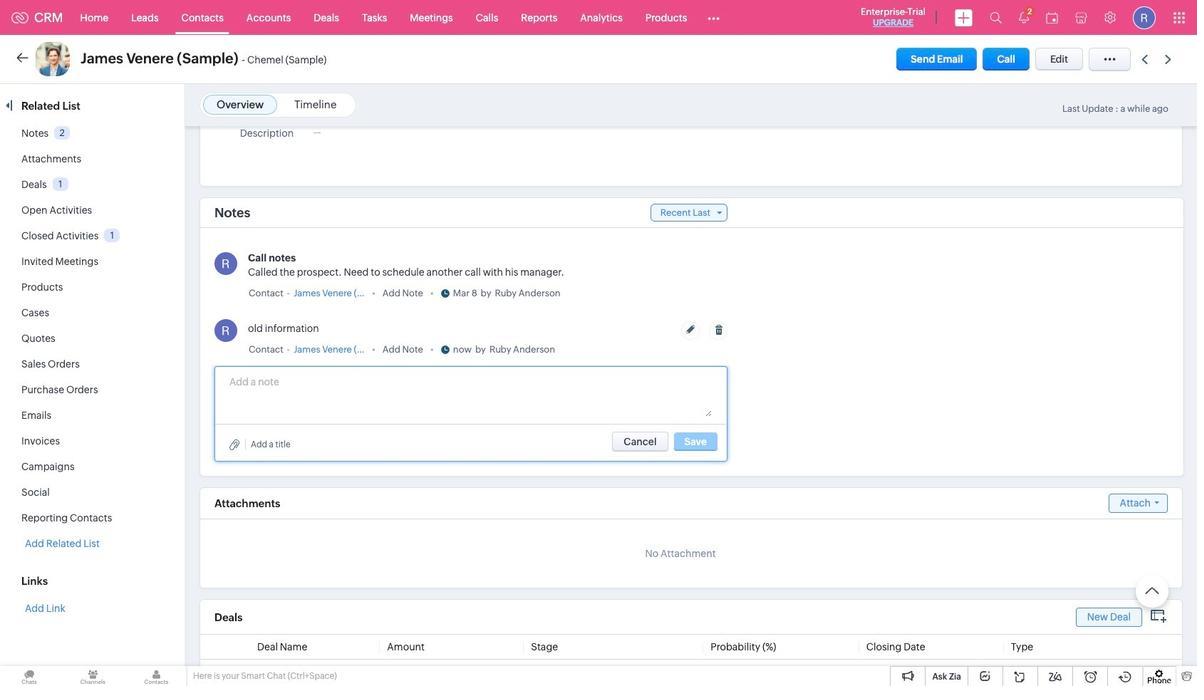 Task type: vqa. For each thing, say whether or not it's contained in the screenshot.
Field
no



Task type: locate. For each thing, give the bounding box(es) containing it.
Other Modules field
[[699, 6, 729, 29]]

channels image
[[64, 666, 122, 686]]

None button
[[613, 432, 668, 452]]

previous record image
[[1142, 55, 1148, 64]]

search image
[[990, 11, 1002, 24]]

contacts image
[[127, 666, 186, 686]]

create menu image
[[955, 9, 973, 26]]



Task type: describe. For each thing, give the bounding box(es) containing it.
signals element
[[1011, 0, 1038, 35]]

Add a note text field
[[230, 374, 712, 417]]

chats image
[[0, 666, 59, 686]]

profile element
[[1125, 0, 1165, 35]]

search element
[[982, 0, 1011, 35]]

create menu element
[[947, 0, 982, 35]]

next record image
[[1165, 55, 1175, 64]]

logo image
[[11, 12, 29, 23]]

calendar image
[[1046, 12, 1059, 23]]

profile image
[[1133, 6, 1156, 29]]



